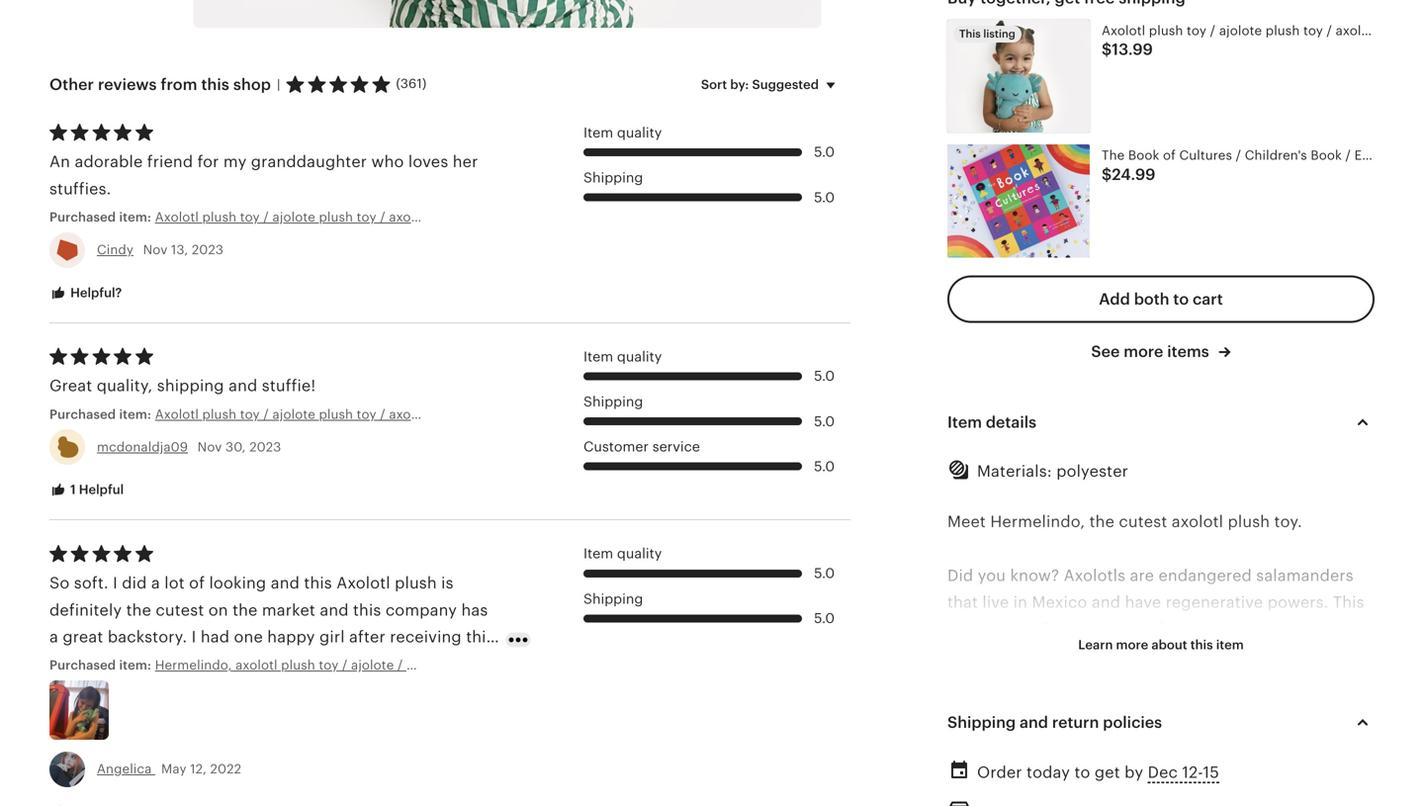 Task type: vqa. For each thing, say whether or not it's contained in the screenshot.
Shipping and return policies "Dropdown Button"
yes



Task type: describe. For each thing, give the bounding box(es) containing it.
quality for an adorable friend for my granddaughter who loves her stuffies.
[[617, 125, 662, 140]]

did
[[948, 567, 974, 585]]

2023 for for
[[192, 243, 224, 257]]

0 horizontal spatial i
[[113, 574, 118, 592]]

picture
[[1040, 728, 1096, 746]]

in inside -  makes for a small, yet quirky and special gift. - as seen in picture book "a marvelous mexican misunderstanding".
[[1022, 728, 1036, 746]]

view details of this review photo by angelica image
[[49, 681, 109, 740]]

and inside did you know? axolotls are endangered salamanders that live in mexico and have regenerative powers. this means that if you cut one of their body parts, it grows back (don't try it on the plushie, though)!
[[1092, 594, 1121, 612]]

shop
[[233, 76, 271, 93]]

cindy nov 13, 2023
[[97, 243, 224, 257]]

an adorable friend for my granddaughter who loves her stuffies.
[[49, 153, 478, 198]]

12-
[[1183, 764, 1204, 781]]

meet
[[948, 513, 986, 531]]

back
[[948, 648, 985, 665]]

as
[[958, 728, 977, 746]]

/axolotl for great quality, shipping and stuffie!
[[528, 407, 574, 422]]

company
[[386, 601, 457, 619]]

0 vertical spatial that
[[948, 594, 978, 612]]

regenerative
[[1166, 594, 1264, 612]]

powers.
[[1268, 594, 1329, 612]]

if
[[1038, 621, 1048, 638]]

item details button
[[930, 399, 1393, 446]]

the inside did you know? axolotls are endangered salamanders that live in mexico and have regenerative powers. this means that if you cut one of their body parts, it grows back (don't try it on the plushie, though)!
[[1103, 648, 1128, 665]]

cut
[[1085, 621, 1110, 638]]

this up market
[[304, 574, 332, 592]]

1 vertical spatial that
[[1003, 621, 1034, 638]]

axolotl plush toy  / ajolote plush toy / axolotl stuffed animal /axolotl stuffie link for great quality, shipping and stuffie!
[[155, 406, 618, 424]]

1 vertical spatial you
[[1053, 621, 1081, 638]]

/ for an adorable friend for my granddaughter who loves her stuffies.
[[380, 210, 386, 225]]

stuffie!
[[262, 377, 316, 395]]

axolotl inside axolotl plush toy  / ajolote plush toy / axolotl stuffed $ 13.99
[[1336, 23, 1378, 38]]

1 horizontal spatial cutest
[[1119, 513, 1168, 531]]

2 - from the top
[[948, 728, 953, 746]]

of inside so soft. i did a lot of looking and this axolotl plush is definitely the cutest on the market and this company has a great backstory. i had one happy girl after receiving this 🖤 thank you so much
[[189, 574, 205, 592]]

did you know? axolotls are endangered salamanders that live in mexico and have regenerative powers. this means that if you cut one of their body parts, it grows back (don't try it on the plushie, though)!
[[948, 567, 1365, 665]]

24.99
[[1112, 166, 1156, 183]]

the book of cultures / children's book / educational & interactive / montessori / aged 4 - 12 image
[[948, 145, 1090, 258]]

see
[[1092, 343, 1120, 361]]

her
[[453, 153, 478, 171]]

nov for friend
[[143, 243, 168, 257]]

and up girl
[[320, 601, 349, 619]]

endangered
[[1159, 567, 1252, 585]]

order today to get by dec 12-15
[[977, 764, 1220, 781]]

item inside dropdown button
[[948, 413, 982, 431]]

materials:
[[977, 462, 1052, 480]]

may
[[161, 762, 187, 777]]

(don't
[[989, 648, 1034, 665]]

learn more about this item button
[[1064, 627, 1259, 663]]

meet hermelindo, the cutest axolotl plush toy.
[[948, 513, 1303, 531]]

angelica link
[[97, 762, 155, 777]]

though)!
[[1197, 648, 1263, 665]]

purchased item:
[[49, 658, 155, 673]]

this up after
[[353, 601, 381, 619]]

an
[[49, 153, 70, 171]]

stuffed inside axolotl plush toy  / ajolote plush toy / axolotl stuffed $ 13.99
[[1382, 23, 1425, 38]]

girl
[[320, 628, 345, 646]]

get
[[1095, 764, 1121, 781]]

great quality, shipping and stuffie!
[[49, 377, 316, 395]]

2 5.0 from the top
[[814, 189, 835, 205]]

and left stuffie!
[[229, 377, 258, 395]]

quirky
[[1127, 701, 1175, 719]]

learn more about this item
[[1079, 638, 1244, 653]]

happy
[[267, 628, 315, 646]]

1 5.0 from the top
[[814, 144, 835, 160]]

shipping
[[157, 377, 224, 395]]

service
[[653, 439, 700, 455]]

/ for great quality, shipping and stuffie!
[[380, 407, 386, 422]]

plush inside so soft. i did a lot of looking and this axolotl plush is definitely the cutest on the market and this company has a great backstory. i had one happy girl after receiving this 🖤 thank you so much
[[395, 574, 437, 592]]

small,
[[1050, 701, 1095, 719]]

helpful?
[[67, 285, 122, 300]]

to for today
[[1075, 764, 1091, 781]]

-  makes for a small, yet quirky and special gift. - as seen in picture book "a marvelous mexican misunderstanding".
[[948, 701, 1312, 773]]

lot
[[165, 574, 185, 592]]

sort by: suggested
[[701, 77, 819, 92]]

dec
[[1148, 764, 1178, 781]]

sort
[[701, 77, 727, 92]]

cindy link
[[97, 243, 134, 257]]

the down 'looking'
[[233, 601, 258, 619]]

1
[[70, 482, 76, 497]]

/ ajolote inside axolotl plush toy  / ajolote plush toy / axolotl stuffed $ 13.99
[[1211, 23, 1263, 38]]

are
[[1130, 567, 1155, 585]]

one inside did you know? axolotls are endangered salamanders that live in mexico and have regenerative powers. this means that if you cut one of their body parts, it grows back (don't try it on the plushie, though)!
[[1114, 621, 1144, 638]]

"a
[[1143, 728, 1159, 746]]

salamanders
[[1257, 567, 1354, 585]]

so soft. i did a lot of looking and this axolotl plush is definitely the cutest on the market and this company has a great backstory. i had one happy girl after receiving this 🖤 thank you so much
[[49, 574, 494, 673]]

order
[[977, 764, 1023, 781]]

try
[[1039, 648, 1060, 665]]

shipping inside dropdown button
[[948, 714, 1016, 731]]

customer service
[[584, 439, 700, 455]]

quality for great quality, shipping and stuffie!
[[617, 349, 662, 364]]

5 5.0 from the top
[[814, 458, 835, 474]]

so
[[150, 655, 168, 673]]

in inside did you know? axolotls are endangered salamanders that live in mexico and have regenerative powers. this means that if you cut one of their body parts, it grows back (don't try it on the plushie, though)!
[[1014, 594, 1028, 612]]

|
[[277, 77, 281, 92]]

by:
[[731, 77, 749, 92]]

1 - from the top
[[948, 701, 953, 719]]

their
[[1168, 621, 1204, 638]]

mexico
[[1032, 594, 1088, 612]]

15
[[1204, 764, 1220, 781]]

stuffie for great quality, shipping and stuffie!
[[578, 407, 618, 422]]

this inside dropdown button
[[1191, 638, 1214, 653]]

for inside 'an adorable friend for my granddaughter who loves her stuffies.'
[[198, 153, 219, 171]]

this listing
[[960, 27, 1016, 40]]

reviews
[[98, 76, 157, 93]]

much
[[172, 655, 216, 673]]

axolotl plush toy  / ajolote plush toy / axolotl stuffed $ 13.99
[[1102, 23, 1425, 58]]

more for learn
[[1117, 638, 1149, 653]]

1 horizontal spatial it
[[1300, 621, 1311, 638]]

1 helpful
[[67, 482, 124, 497]]

great
[[63, 628, 103, 646]]

so
[[49, 574, 70, 592]]

axolotl inside axolotl plush toy  / ajolote plush toy / axolotl stuffed $ 13.99
[[1102, 23, 1146, 38]]

item details
[[948, 413, 1037, 431]]

purchased item: axolotl plush toy  / ajolote plush toy / axolotl stuffed animal /axolotl stuffie for my
[[49, 210, 618, 225]]

adorable
[[75, 153, 143, 171]]

more for see
[[1124, 343, 1164, 361]]

have
[[1125, 594, 1162, 612]]

and inside -  makes for a small, yet quirky and special gift. - as seen in picture book "a marvelous mexican misunderstanding".
[[1180, 701, 1209, 719]]

seen
[[981, 728, 1018, 746]]

marvelous
[[1163, 728, 1243, 746]]

suggested
[[752, 77, 819, 92]]

6 5.0 from the top
[[814, 565, 835, 581]]

2 $ from the top
[[1102, 166, 1112, 183]]

return
[[1053, 714, 1100, 731]]

dec 12-15 button
[[1148, 758, 1220, 787]]



Task type: locate. For each thing, give the bounding box(es) containing it.
item: for quality,
[[119, 407, 151, 422]]

plush
[[1149, 23, 1184, 38], [1266, 23, 1300, 38], [202, 210, 237, 225], [319, 210, 353, 225], [202, 407, 237, 422], [319, 407, 353, 422], [1228, 513, 1270, 531], [395, 574, 437, 592]]

axolotl
[[1102, 23, 1146, 38], [155, 210, 199, 225], [155, 407, 199, 422], [337, 574, 391, 592]]

0 vertical spatial more
[[1124, 343, 1164, 361]]

item
[[1217, 638, 1244, 653]]

in up misunderstanding".
[[1022, 728, 1036, 746]]

it right try
[[1064, 648, 1075, 665]]

to inside button
[[1174, 290, 1189, 308]]

1 vertical spatial a
[[49, 628, 58, 646]]

looking
[[209, 574, 266, 592]]

means
[[948, 621, 999, 638]]

1 vertical spatial nov
[[198, 440, 222, 455]]

is
[[441, 574, 454, 592]]

/ inside axolotl plush toy  / ajolote plush toy / axolotl stuffed $ 13.99
[[1327, 23, 1333, 38]]

0 vertical spatial in
[[1014, 594, 1028, 612]]

a left small,
[[1036, 701, 1045, 719]]

0 vertical spatial to
[[1174, 290, 1189, 308]]

2 quality from the top
[[617, 349, 662, 364]]

axolotl up after
[[337, 574, 391, 592]]

this down has
[[466, 628, 494, 646]]

parts,
[[1252, 621, 1296, 638]]

3 purchased from the top
[[49, 658, 116, 673]]

30,
[[226, 440, 246, 455]]

1 horizontal spatial for
[[1011, 701, 1032, 719]]

1 purchased from the top
[[49, 210, 116, 225]]

materials: polyester
[[977, 462, 1129, 480]]

this up grows
[[1334, 594, 1365, 612]]

2023 right the 30,
[[250, 440, 281, 455]]

1 animal from the top
[[483, 210, 524, 225]]

7 5.0 from the top
[[814, 611, 835, 626]]

13.99
[[1112, 41, 1153, 58]]

0 vertical spatial quality
[[617, 125, 662, 140]]

1 vertical spatial /axolotl
[[528, 407, 574, 422]]

item quality for an adorable friend for my granddaughter who loves her stuffies.
[[584, 125, 662, 140]]

to left get
[[1075, 764, 1091, 781]]

1 vertical spatial to
[[1075, 764, 1091, 781]]

thank
[[70, 655, 113, 673]]

0 horizontal spatial this
[[960, 27, 981, 40]]

angelica
[[97, 762, 152, 777]]

you right the if
[[1053, 621, 1081, 638]]

1 item: from the top
[[119, 210, 151, 225]]

toy.
[[1275, 513, 1303, 531]]

item: down quality,
[[119, 407, 151, 422]]

this left item
[[1191, 638, 1214, 653]]

2 stuffie from the top
[[578, 407, 618, 422]]

1 horizontal spatial you
[[978, 567, 1006, 585]]

special
[[1213, 701, 1268, 719]]

the
[[1090, 513, 1115, 531], [126, 601, 151, 619], [233, 601, 258, 619], [1103, 648, 1128, 665]]

on down cut
[[1079, 648, 1099, 665]]

and up cut
[[1092, 594, 1121, 612]]

1 vertical spatial purchased
[[49, 407, 116, 422]]

that down did
[[948, 594, 978, 612]]

$ inside axolotl plush toy  / ajolote plush toy / axolotl stuffed $ 13.99
[[1102, 41, 1112, 58]]

stuffed for an adorable friend for my granddaughter who loves her stuffies.
[[435, 210, 479, 225]]

/ ajolote for great quality, shipping and stuffie!
[[263, 407, 316, 422]]

/axolotl
[[528, 210, 574, 225], [528, 407, 574, 422]]

both
[[1134, 290, 1170, 308]]

it down powers.
[[1300, 621, 1311, 638]]

that left the if
[[1003, 621, 1034, 638]]

0 vertical spatial this
[[960, 27, 981, 40]]

the down cut
[[1103, 648, 1128, 665]]

1 helpful button
[[35, 472, 139, 509]]

you left so
[[117, 655, 145, 673]]

of up plushie,
[[1148, 621, 1164, 638]]

0 vertical spatial purchased
[[49, 210, 116, 225]]

cutest down lot
[[156, 601, 204, 619]]

see more items link
[[1092, 341, 1231, 363]]

1 stuffie from the top
[[578, 210, 618, 225]]

1 vertical spatial animal
[[483, 407, 524, 422]]

0 vertical spatial item:
[[119, 210, 151, 225]]

1 horizontal spatial of
[[1148, 621, 1164, 638]]

1 horizontal spatial a
[[151, 574, 160, 592]]

axolotl inside so soft. i did a lot of looking and this axolotl plush is definitely the cutest on the market and this company has a great backstory. i had one happy girl after receiving this 🖤 thank you so much
[[337, 574, 391, 592]]

0 horizontal spatial a
[[49, 628, 58, 646]]

1 vertical spatial quality
[[617, 349, 662, 364]]

0 vertical spatial purchased item: axolotl plush toy  / ajolote plush toy / axolotl stuffed animal /axolotl stuffie
[[49, 210, 618, 225]]

helpful
[[79, 482, 124, 497]]

0 vertical spatial nov
[[143, 243, 168, 257]]

0 vertical spatial stuffie
[[578, 210, 618, 225]]

3 quality from the top
[[617, 546, 662, 562]]

0 horizontal spatial that
[[948, 594, 978, 612]]

2 vertical spatial purchased
[[49, 658, 116, 673]]

live
[[983, 594, 1010, 612]]

2 purchased item: axolotl plush toy  / ajolote plush toy / axolotl stuffed animal /axolotl stuffie from the top
[[49, 407, 618, 422]]

2 animal from the top
[[483, 407, 524, 422]]

2 vertical spatial a
[[1036, 701, 1045, 719]]

1 vertical spatial $
[[1102, 166, 1112, 183]]

purchased item: axolotl plush toy  / ajolote plush toy / axolotl stuffed animal /axolotl stuffie down granddaughter
[[49, 210, 618, 225]]

1 vertical spatial /
[[380, 210, 386, 225]]

1 quality from the top
[[617, 125, 662, 140]]

in
[[1014, 594, 1028, 612], [1022, 728, 1036, 746]]

1 vertical spatial on
[[1079, 648, 1099, 665]]

2023 for and
[[250, 440, 281, 455]]

- left "as"
[[948, 728, 953, 746]]

for inside -  makes for a small, yet quirky and special gift. - as seen in picture book "a marvelous mexican misunderstanding".
[[1011, 701, 1032, 719]]

in right live
[[1014, 594, 1028, 612]]

1 vertical spatial stuffie
[[578, 407, 618, 422]]

policies
[[1103, 714, 1163, 731]]

2 vertical spatial / ajolote
[[263, 407, 316, 422]]

a
[[151, 574, 160, 592], [49, 628, 58, 646], [1036, 701, 1045, 719]]

my
[[223, 153, 247, 171]]

see more items
[[1092, 343, 1214, 361]]

0 vertical spatial a
[[151, 574, 160, 592]]

1 vertical spatial more
[[1117, 638, 1149, 653]]

/axolotl for an adorable friend for my granddaughter who loves her stuffies.
[[528, 210, 574, 225]]

2 /axolotl from the top
[[528, 407, 574, 422]]

axolotl plush toy  / ajolote plush toy / axolotl stuffed animal /axolotl stuffie image
[[948, 20, 1090, 133]]

the down polyester
[[1090, 513, 1115, 531]]

1 horizontal spatial one
[[1114, 621, 1144, 638]]

from
[[161, 76, 197, 93]]

0 horizontal spatial you
[[117, 655, 145, 673]]

today
[[1027, 764, 1071, 781]]

this inside did you know? axolotls are endangered salamanders that live in mexico and have regenerative powers. this means that if you cut one of their body parts, it grows back (don't try it on the plushie, though)!
[[1334, 594, 1365, 612]]

0 vertical spatial for
[[198, 153, 219, 171]]

cutest inside so soft. i did a lot of looking and this axolotl plush is definitely the cutest on the market and this company has a great backstory. i had one happy girl after receiving this 🖤 thank you so much
[[156, 601, 204, 619]]

quality
[[617, 125, 662, 140], [617, 349, 662, 364], [617, 546, 662, 562]]

1 /axolotl from the top
[[528, 210, 574, 225]]

1 horizontal spatial that
[[1003, 621, 1034, 638]]

1 vertical spatial -
[[948, 728, 953, 746]]

1 vertical spatial stuffed
[[435, 210, 479, 225]]

stuffie
[[578, 210, 618, 225], [578, 407, 618, 422]]

had
[[201, 628, 230, 646]]

2 horizontal spatial a
[[1036, 701, 1045, 719]]

1 horizontal spatial to
[[1174, 290, 1189, 308]]

details
[[986, 413, 1037, 431]]

0 horizontal spatial cutest
[[156, 601, 204, 619]]

1 vertical spatial this
[[1334, 594, 1365, 612]]

this right from
[[201, 76, 229, 93]]

misunderstanding".
[[948, 755, 1099, 773]]

1 vertical spatial i
[[192, 628, 196, 646]]

and up market
[[271, 574, 300, 592]]

a left lot
[[151, 574, 160, 592]]

axolotl up 13,
[[155, 210, 199, 225]]

item
[[584, 125, 614, 140], [584, 349, 614, 364], [948, 413, 982, 431], [584, 546, 614, 562]]

$ 24.99
[[1102, 166, 1156, 183]]

grows
[[1315, 621, 1362, 638]]

has
[[462, 601, 488, 619]]

item: for adorable
[[119, 210, 151, 225]]

makes
[[958, 701, 1006, 719]]

loves
[[409, 153, 449, 171]]

a inside -  makes for a small, yet quirky and special gift. - as seen in picture book "a marvelous mexican misunderstanding".
[[1036, 701, 1045, 719]]

2023 right 13,
[[192, 243, 224, 257]]

1 $ from the top
[[1102, 41, 1112, 58]]

stuffie for an adorable friend for my granddaughter who loves her stuffies.
[[578, 210, 618, 225]]

1 vertical spatial item quality
[[584, 349, 662, 364]]

item quality for great quality, shipping and stuffie!
[[584, 349, 662, 364]]

1 vertical spatial 2023
[[250, 440, 281, 455]]

and
[[229, 377, 258, 395], [271, 574, 300, 592], [1092, 594, 1121, 612], [320, 601, 349, 619], [1180, 701, 1209, 719], [1020, 714, 1049, 731]]

0 vertical spatial /
[[1327, 23, 1333, 38]]

0 vertical spatial it
[[1300, 621, 1311, 638]]

1 vertical spatial / ajolote
[[263, 210, 316, 225]]

on up had
[[209, 601, 228, 619]]

1 vertical spatial of
[[1148, 621, 1164, 638]]

customer
[[584, 439, 649, 455]]

1 vertical spatial cutest
[[156, 601, 204, 619]]

0 horizontal spatial on
[[209, 601, 228, 619]]

purchased for great
[[49, 407, 116, 422]]

animal for great quality, shipping and stuffie!
[[483, 407, 524, 422]]

1 horizontal spatial 2023
[[250, 440, 281, 455]]

shipping and return policies button
[[930, 699, 1393, 746]]

for left my
[[198, 153, 219, 171]]

and right seen
[[1020, 714, 1049, 731]]

2 horizontal spatial you
[[1053, 621, 1081, 638]]

1 vertical spatial purchased item: axolotl plush toy  / ajolote plush toy / axolotl stuffed animal /axolotl stuffie
[[49, 407, 618, 422]]

2023
[[192, 243, 224, 257], [250, 440, 281, 455]]

0 horizontal spatial 2023
[[192, 243, 224, 257]]

$
[[1102, 41, 1112, 58], [1102, 166, 1112, 183]]

/ ajolote for an adorable friend for my granddaughter who loves her stuffies.
[[263, 210, 316, 225]]

1 item quality from the top
[[584, 125, 662, 140]]

learn
[[1079, 638, 1113, 653]]

friend
[[147, 153, 193, 171]]

purchased for an
[[49, 210, 116, 225]]

receiving
[[390, 628, 462, 646]]

one right had
[[234, 628, 263, 646]]

0 vertical spatial stuffed
[[1382, 23, 1425, 38]]

on inside so soft. i did a lot of looking and this axolotl plush is definitely the cutest on the market and this company has a great backstory. i had one happy girl after receiving this 🖤 thank you so much
[[209, 601, 228, 619]]

more inside dropdown button
[[1117, 638, 1149, 653]]

0 horizontal spatial to
[[1075, 764, 1091, 781]]

3 item quality from the top
[[584, 546, 662, 562]]

2 item quality from the top
[[584, 349, 662, 364]]

2 vertical spatial /
[[380, 407, 386, 422]]

mcdonaldja09
[[97, 440, 188, 455]]

cindy
[[97, 243, 134, 257]]

0 horizontal spatial of
[[189, 574, 205, 592]]

soft.
[[74, 574, 109, 592]]

i
[[113, 574, 118, 592], [192, 628, 196, 646]]

$ right the book of cultures / children's book / educational & interactive / montessori / aged 4 - 12 image
[[1102, 166, 1112, 183]]

i left had
[[192, 628, 196, 646]]

12,
[[190, 762, 207, 777]]

1 vertical spatial in
[[1022, 728, 1036, 746]]

0 vertical spatial -
[[948, 701, 953, 719]]

toy
[[1187, 23, 1207, 38], [1304, 23, 1324, 38], [240, 210, 260, 225], [357, 210, 377, 225], [240, 407, 260, 422], [357, 407, 377, 422]]

0 vertical spatial $
[[1102, 41, 1112, 58]]

and up the marvelous
[[1180, 701, 1209, 719]]

axolotl plush toy  / ajolote plush toy / axolotl stuffed animal /axolotl stuffie link for an adorable friend for my granddaughter who loves her stuffies.
[[155, 208, 618, 226]]

1 vertical spatial axolotl plush toy  / ajolote plush toy / axolotl stuffed animal /axolotl stuffie link
[[155, 406, 618, 424]]

0 vertical spatial on
[[209, 601, 228, 619]]

listing
[[984, 27, 1016, 40]]

that
[[948, 594, 978, 612], [1003, 621, 1034, 638]]

other reviews from this shop
[[49, 76, 271, 93]]

one down have
[[1114, 621, 1144, 638]]

0 vertical spatial you
[[978, 567, 1006, 585]]

2022
[[210, 762, 241, 777]]

1 axolotl plush toy  / ajolote plush toy / axolotl stuffed animal /axolotl stuffie link from the top
[[155, 208, 618, 226]]

2 vertical spatial you
[[117, 655, 145, 673]]

stuffed
[[1382, 23, 1425, 38], [435, 210, 479, 225], [435, 407, 479, 422]]

add
[[1099, 290, 1131, 308]]

-
[[948, 701, 953, 719], [948, 728, 953, 746]]

0 vertical spatial 2023
[[192, 243, 224, 257]]

nov for shipping
[[198, 440, 222, 455]]

on inside did you know? axolotls are endangered salamanders that live in mexico and have regenerative powers. this means that if you cut one of their body parts, it grows back (don't try it on the plushie, though)!
[[1079, 648, 1099, 665]]

item: down "backstory."
[[119, 658, 151, 673]]

and inside dropdown button
[[1020, 714, 1049, 731]]

0 vertical spatial / ajolote
[[1211, 23, 1263, 38]]

axolotl down great quality, shipping and stuffie!
[[155, 407, 199, 422]]

more right learn in the right bottom of the page
[[1117, 638, 1149, 653]]

nov left the 30,
[[198, 440, 222, 455]]

to left cart
[[1174, 290, 1189, 308]]

hermelindo,
[[991, 513, 1086, 531]]

great
[[49, 377, 92, 395]]

0 vertical spatial axolotl plush toy  / ajolote plush toy / axolotl stuffed animal /axolotl stuffie link
[[155, 208, 618, 226]]

item: up the cindy
[[119, 210, 151, 225]]

4 5.0 from the top
[[814, 413, 835, 429]]

this left listing
[[960, 27, 981, 40]]

0 vertical spatial animal
[[483, 210, 524, 225]]

2 axolotl plush toy  / ajolote plush toy / axolotl stuffed animal /axolotl stuffie link from the top
[[155, 406, 618, 424]]

1 vertical spatial item:
[[119, 407, 151, 422]]

0 vertical spatial /axolotl
[[528, 210, 574, 225]]

1 horizontal spatial on
[[1079, 648, 1099, 665]]

2 vertical spatial item quality
[[584, 546, 662, 562]]

axolotl up 13.99
[[1102, 23, 1146, 38]]

cutest up are
[[1119, 513, 1168, 531]]

you inside so soft. i did a lot of looking and this axolotl plush is definitely the cutest on the market and this company has a great backstory. i had one happy girl after receiving this 🖤 thank you so much
[[117, 655, 145, 673]]

one inside so soft. i did a lot of looking and this axolotl plush is definitely the cutest on the market and this company has a great backstory. i had one happy girl after receiving this 🖤 thank you so much
[[234, 628, 263, 646]]

a up 🖤
[[49, 628, 58, 646]]

more right see
[[1124, 343, 1164, 361]]

this
[[201, 76, 229, 93], [304, 574, 332, 592], [353, 601, 381, 619], [466, 628, 494, 646], [1191, 638, 1214, 653]]

mcdonaldja09 link
[[97, 440, 188, 455]]

of
[[189, 574, 205, 592], [1148, 621, 1164, 638]]

1 horizontal spatial i
[[192, 628, 196, 646]]

polyester
[[1057, 462, 1129, 480]]

purchased item: axolotl plush toy  / ajolote plush toy / axolotl stuffed animal /axolotl stuffie down stuffie!
[[49, 407, 618, 422]]

more
[[1124, 343, 1164, 361], [1117, 638, 1149, 653]]

1 purchased item: axolotl plush toy  / ajolote plush toy / axolotl stuffed animal /axolotl stuffie from the top
[[49, 210, 618, 225]]

1 vertical spatial it
[[1064, 648, 1075, 665]]

1 vertical spatial for
[[1011, 701, 1032, 719]]

you up live
[[978, 567, 1006, 585]]

0 horizontal spatial for
[[198, 153, 219, 171]]

🖤
[[49, 655, 65, 673]]

of inside did you know? axolotls are endangered salamanders that live in mexico and have regenerative powers. this means that if you cut one of their body parts, it grows back (don't try it on the plushie, though)!
[[1148, 621, 1164, 638]]

2 vertical spatial stuffed
[[435, 407, 479, 422]]

to for both
[[1174, 290, 1189, 308]]

0 vertical spatial i
[[113, 574, 118, 592]]

gift.
[[1272, 701, 1303, 719]]

stuffed for great quality, shipping and stuffie!
[[435, 407, 479, 422]]

0 vertical spatial item quality
[[584, 125, 662, 140]]

the down did
[[126, 601, 151, 619]]

animal for an adorable friend for my granddaughter who loves her stuffies.
[[483, 210, 524, 225]]

it
[[1300, 621, 1311, 638], [1064, 648, 1075, 665]]

for up seen
[[1011, 701, 1032, 719]]

mcdonaldja09 nov 30, 2023
[[97, 440, 281, 455]]

0 vertical spatial of
[[189, 574, 205, 592]]

$ right the axolotl plush toy  / ajolote plush toy / axolotl stuffed animal /axolotl stuffie image at top right
[[1102, 41, 1112, 58]]

market
[[262, 601, 316, 619]]

3 item: from the top
[[119, 658, 151, 673]]

nov left 13,
[[143, 243, 168, 257]]

2 item: from the top
[[119, 407, 151, 422]]

i left did
[[113, 574, 118, 592]]

0 horizontal spatial it
[[1064, 648, 1075, 665]]

2 vertical spatial item:
[[119, 658, 151, 673]]

0 vertical spatial cutest
[[1119, 513, 1168, 531]]

3 5.0 from the top
[[814, 368, 835, 384]]

purchased item: axolotl plush toy  / ajolote plush toy / axolotl stuffed animal /axolotl stuffie for stuffie!
[[49, 407, 618, 422]]

2 vertical spatial quality
[[617, 546, 662, 562]]

0 horizontal spatial one
[[234, 628, 263, 646]]

- left makes
[[948, 701, 953, 719]]

2 purchased from the top
[[49, 407, 116, 422]]

1 horizontal spatial this
[[1334, 594, 1365, 612]]

of right lot
[[189, 574, 205, 592]]

purchased item: axolotl plush toy  / ajolote plush toy / axolotl stuffed animal /axolotl stuffie
[[49, 210, 618, 225], [49, 407, 618, 422]]

0 horizontal spatial nov
[[143, 243, 168, 257]]

backstory.
[[108, 628, 187, 646]]

1 horizontal spatial nov
[[198, 440, 222, 455]]



